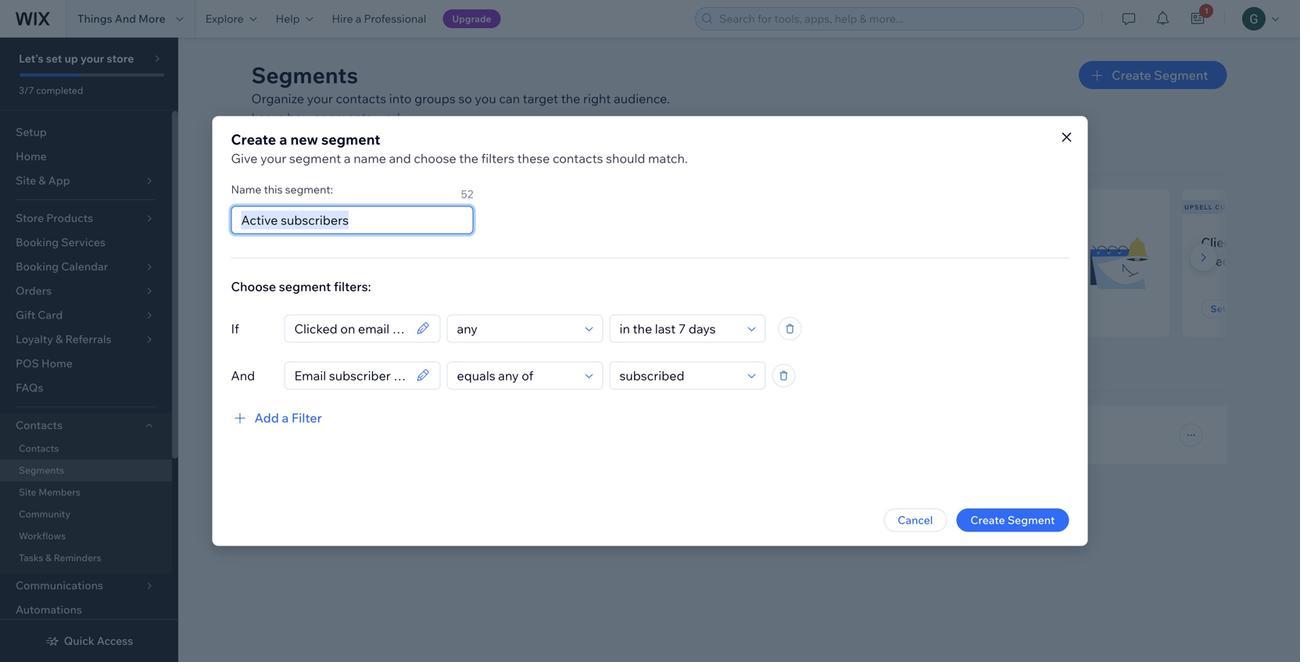 Task type: vqa. For each thing, say whether or not it's contained in the screenshot.
1st Up from the right
yes



Task type: describe. For each thing, give the bounding box(es) containing it.
members
[[38, 486, 81, 498]]

should
[[606, 151, 645, 166]]

have
[[1273, 234, 1300, 250]]

contacts for contacts dropdown button
[[16, 418, 63, 432]]

booking services
[[16, 235, 105, 249]]

community link
[[0, 504, 172, 525]]

upsell customers
[[1185, 203, 1262, 211]]

email
[[633, 234, 665, 250]]

contacts link
[[0, 438, 172, 460]]

services
[[61, 235, 105, 249]]

faqs
[[16, 381, 43, 394]]

made
[[335, 253, 368, 269]]

automations link
[[0, 598, 172, 622]]

your inside active email subscribers who clicked on your campaign
[[655, 253, 682, 269]]

store
[[107, 52, 134, 65]]

contacts inside contacts with a birthday this month
[[897, 234, 951, 250]]

how
[[287, 109, 312, 125]]

up for clicked
[[620, 303, 633, 315]]

customers for potential customers
[[317, 203, 364, 211]]

choose
[[414, 151, 456, 166]]

yet
[[438, 253, 456, 269]]

contacts button
[[0, 414, 172, 438]]

choose a condition field for if
[[452, 315, 581, 342]]

52
[[461, 187, 473, 201]]

a left 'new'
[[279, 131, 287, 148]]

2 horizontal spatial create
[[1112, 67, 1151, 83]]

name this segment:
[[231, 183, 333, 196]]

create a new segment give your segment a name and choose the filters these contacts should match.
[[231, 131, 688, 166]]

set up segment for clicked
[[602, 303, 676, 315]]

tasks & reminders link
[[0, 547, 172, 569]]

Select options field
[[615, 362, 743, 389]]

choose segment filters:
[[231, 279, 371, 294]]

you inside 'segments organize your contacts into groups so you can target the right audience. learn how segments work'
[[475, 91, 496, 106]]

on
[[638, 253, 653, 269]]

&
[[45, 552, 52, 564]]

filter
[[292, 410, 322, 426]]

tasks & reminders
[[19, 552, 101, 564]]

organize
[[251, 91, 304, 106]]

give
[[231, 151, 258, 166]]

subscribers
[[668, 234, 737, 250]]

1 vertical spatial segments
[[285, 361, 352, 378]]

right
[[583, 91, 611, 106]]

the inside 'segments organize your contacts into groups so you can target the right audience. learn how segments work'
[[561, 91, 580, 106]]

home inside "link"
[[41, 357, 73, 370]]

1 horizontal spatial and
[[231, 368, 255, 384]]

choose a condition field for and
[[452, 362, 581, 389]]

hire a professional link
[[323, 0, 436, 38]]

booking
[[16, 235, 59, 249]]

suggested
[[251, 146, 325, 163]]

and
[[389, 151, 411, 166]]

potential for potential customers who haven't made a purchase yet
[[289, 234, 341, 250]]

up for made
[[316, 303, 329, 315]]

your segments
[[251, 361, 352, 378]]

active email subscribers who clicked on your campaign
[[593, 234, 764, 269]]

your inside 'segments organize your contacts into groups so you can target the right audience. learn how segments work'
[[307, 91, 333, 106]]

quick
[[64, 634, 94, 648]]

segments organize your contacts into groups so you can target the right audience. learn how segments work
[[251, 61, 670, 125]]

site
[[19, 486, 36, 498]]

audience.
[[614, 91, 670, 106]]

Select an option field
[[615, 315, 743, 342]]

your
[[251, 361, 282, 378]]

segments link
[[0, 460, 172, 482]]

customers for potential customers who haven't made a purchase yet
[[344, 234, 406, 250]]

work
[[375, 109, 404, 125]]

up
[[65, 52, 78, 65]]

potential customers
[[272, 203, 364, 211]]

community
[[19, 508, 70, 520]]

name
[[354, 151, 386, 166]]

can
[[499, 91, 520, 106]]

sidebar element
[[0, 38, 178, 662]]

for
[[328, 146, 348, 163]]

help
[[276, 12, 300, 25]]

contacts inside create a new segment give your segment a name and choose the filters these contacts should match.
[[553, 151, 603, 166]]

set up segment for made
[[298, 303, 372, 315]]

home link
[[0, 145, 172, 169]]

active
[[593, 234, 630, 250]]

your inside sidebar element
[[81, 52, 104, 65]]

a inside contacts with a birthday this month
[[982, 234, 989, 250]]

suggested for you
[[251, 146, 376, 163]]

3 set from the left
[[1211, 303, 1226, 315]]

name
[[231, 183, 261, 196]]

1
[[1205, 6, 1209, 16]]

choose
[[231, 279, 276, 294]]

booking services link
[[0, 231, 172, 255]]

hire a professional
[[332, 12, 426, 25]]

add
[[254, 410, 279, 426]]

set up segment button for clicked
[[593, 299, 685, 318]]

things
[[77, 12, 112, 25]]

0 horizontal spatial this
[[264, 183, 283, 196]]

segments for segments
[[19, 464, 64, 476]]

more
[[139, 12, 166, 25]]

the inside create a new segment give your segment a name and choose the filters these contacts should match.
[[459, 151, 478, 166]]

0 vertical spatial create segment button
[[1079, 61, 1227, 89]]

contacts with a birthday this month
[[897, 234, 1066, 269]]

faqs link
[[0, 376, 172, 400]]

who inside the potential customers who haven't made a purchase yet
[[409, 234, 434, 250]]

site members
[[19, 486, 81, 498]]

upgrade button
[[443, 9, 501, 28]]

campaign
[[685, 253, 743, 269]]

quick access
[[64, 634, 133, 648]]

Name this segment: field
[[237, 207, 468, 233]]

who inside active email subscribers who clicked on your campaign
[[740, 234, 764, 250]]

contacts inside 'segments organize your contacts into groups so you can target the right audience. learn how segments work'
[[336, 91, 386, 106]]

pos
[[16, 357, 39, 370]]

professional
[[364, 12, 426, 25]]

target
[[523, 91, 558, 106]]

who inside clients who have
[[1245, 234, 1270, 250]]

your inside create a new segment give your segment a name and choose the filters these contacts should match.
[[260, 151, 287, 166]]



Task type: locate. For each thing, give the bounding box(es) containing it.
1 horizontal spatial you
[[475, 91, 496, 106]]

haven't
[[289, 253, 332, 269]]

help button
[[266, 0, 323, 38]]

1 set from the left
[[298, 303, 314, 315]]

0 horizontal spatial and
[[115, 12, 136, 25]]

contacts down "faqs"
[[16, 418, 63, 432]]

pos home
[[16, 357, 73, 370]]

set up segment button down 'filters:'
[[289, 299, 381, 318]]

potential down name this segment:
[[272, 203, 315, 211]]

customers inside the potential customers who haven't made a purchase yet
[[344, 234, 406, 250]]

2 vertical spatial contacts
[[19, 443, 59, 454]]

2 choose a condition field from the top
[[452, 362, 581, 389]]

1 horizontal spatial contacts
[[553, 151, 603, 166]]

segments inside 'segments organize your contacts into groups so you can target the right audience. learn how segments work'
[[251, 61, 358, 89]]

1 set up segment button from the left
[[289, 299, 381, 318]]

1 vertical spatial this
[[1044, 234, 1066, 250]]

create
[[1112, 67, 1151, 83], [231, 131, 276, 148], [971, 513, 1005, 527]]

0 horizontal spatial the
[[459, 151, 478, 166]]

2 set up segment from the left
[[602, 303, 676, 315]]

None field
[[290, 315, 412, 342], [290, 362, 412, 389], [290, 315, 412, 342], [290, 362, 412, 389]]

your right up
[[81, 52, 104, 65]]

cancel
[[898, 513, 933, 527]]

set
[[46, 52, 62, 65]]

1 set up segment from the left
[[298, 303, 372, 315]]

1 horizontal spatial set
[[602, 303, 618, 315]]

1 horizontal spatial the
[[561, 91, 580, 106]]

customers down segment:
[[317, 203, 364, 211]]

your right on
[[655, 253, 682, 269]]

Search for tools, apps, help & more... field
[[715, 8, 1079, 30]]

learn how segments work button
[[251, 108, 404, 127]]

hire
[[332, 12, 353, 25]]

the
[[561, 91, 580, 106], [459, 151, 478, 166]]

set up segment up select an option field
[[602, 303, 676, 315]]

set up segment button down clients who have
[[1201, 299, 1293, 318]]

you right so
[[475, 91, 496, 106]]

2 horizontal spatial who
[[1245, 234, 1270, 250]]

1 vertical spatial potential
[[289, 234, 341, 250]]

0 horizontal spatial set up segment button
[[289, 299, 381, 318]]

2 horizontal spatial set
[[1211, 303, 1226, 315]]

2 up from the left
[[620, 303, 633, 315]]

1 vertical spatial create
[[231, 131, 276, 148]]

1 horizontal spatial create
[[971, 513, 1005, 527]]

0 horizontal spatial segments
[[19, 464, 64, 476]]

1 horizontal spatial up
[[620, 303, 633, 315]]

segments up for
[[314, 109, 372, 125]]

a right with
[[982, 234, 989, 250]]

automations
[[16, 603, 82, 616]]

1 vertical spatial contacts
[[16, 418, 63, 432]]

potential
[[272, 203, 315, 211], [289, 234, 341, 250]]

0 vertical spatial choose a condition field
[[452, 315, 581, 342]]

the left filters
[[459, 151, 478, 166]]

home down the setup
[[16, 149, 47, 163]]

2 who from the left
[[740, 234, 764, 250]]

potential up haven't
[[289, 234, 341, 250]]

0 horizontal spatial create
[[231, 131, 276, 148]]

segment down 'new'
[[289, 151, 341, 166]]

home right pos
[[41, 357, 73, 370]]

into
[[389, 91, 412, 106]]

customers up made
[[344, 234, 406, 250]]

potential inside the potential customers who haven't made a purchase yet
[[289, 234, 341, 250]]

3 set up segment button from the left
[[1201, 299, 1293, 318]]

contacts up month at the right top
[[897, 234, 951, 250]]

segments inside 'segments organize your contacts into groups so you can target the right audience. learn how segments work'
[[314, 109, 372, 125]]

a inside button
[[282, 410, 289, 426]]

set for active email subscribers who clicked on your campaign
[[602, 303, 618, 315]]

contacts inside contacts dropdown button
[[16, 418, 63, 432]]

and down if
[[231, 368, 255, 384]]

1 horizontal spatial who
[[740, 234, 764, 250]]

0 vertical spatial home
[[16, 149, 47, 163]]

set up segment button
[[289, 299, 381, 318], [593, 299, 685, 318], [1201, 299, 1293, 318]]

add a filter button
[[231, 409, 322, 427]]

learn
[[251, 109, 284, 125]]

set down clicked
[[602, 303, 618, 315]]

0 vertical spatial segments
[[314, 109, 372, 125]]

who up purchase
[[409, 234, 434, 250]]

clients who have
[[1201, 234, 1300, 269]]

3/7 completed
[[19, 84, 83, 96]]

clicked
[[593, 253, 635, 269]]

0 horizontal spatial create segment
[[971, 513, 1055, 527]]

list
[[0, 189, 1300, 337]]

set up segment down clients who have
[[1211, 303, 1284, 315]]

0 horizontal spatial create segment button
[[957, 509, 1069, 532]]

1 horizontal spatial this
[[1044, 234, 1066, 250]]

set for potential customers who haven't made a purchase yet
[[298, 303, 314, 315]]

1 vertical spatial home
[[41, 357, 73, 370]]

let's set up your store
[[19, 52, 134, 65]]

0 vertical spatial customers
[[317, 203, 364, 211]]

Choose a condition field
[[452, 315, 581, 342], [452, 362, 581, 389]]

segment
[[321, 131, 380, 148], [289, 151, 341, 166], [279, 279, 331, 294]]

set up segment
[[298, 303, 372, 315], [602, 303, 676, 315], [1211, 303, 1284, 315]]

with
[[954, 234, 979, 250]]

the left right
[[561, 91, 580, 106]]

segment:
[[285, 183, 333, 196]]

1 vertical spatial and
[[231, 368, 255, 384]]

who up 'campaign'
[[740, 234, 764, 250]]

create inside create a new segment give your segment a name and choose the filters these contacts should match.
[[231, 131, 276, 148]]

your up 'learn how segments work' button
[[307, 91, 333, 106]]

list containing potential customers who haven't made a purchase yet
[[0, 189, 1300, 337]]

2 set up segment button from the left
[[593, 299, 685, 318]]

your right give
[[260, 151, 287, 166]]

up down clients who have
[[1228, 303, 1241, 315]]

segment down haven't
[[279, 279, 331, 294]]

customers
[[317, 203, 364, 211], [344, 234, 406, 250]]

0 vertical spatial segments
[[251, 61, 358, 89]]

1 vertical spatial customers
[[344, 234, 406, 250]]

contacts up site members
[[19, 443, 59, 454]]

setup
[[16, 125, 47, 139]]

segments
[[314, 109, 372, 125], [285, 361, 352, 378]]

contacts
[[336, 91, 386, 106], [553, 151, 603, 166]]

set up segment down 'filters:'
[[298, 303, 372, 315]]

1 horizontal spatial set up segment
[[602, 303, 676, 315]]

potential for potential customers
[[272, 203, 315, 211]]

1 vertical spatial segments
[[19, 464, 64, 476]]

0 horizontal spatial you
[[351, 146, 376, 163]]

contacts up work
[[336, 91, 386, 106]]

3 who from the left
[[1245, 234, 1270, 250]]

2 horizontal spatial set up segment
[[1211, 303, 1284, 315]]

0 vertical spatial this
[[264, 183, 283, 196]]

if
[[231, 321, 239, 337]]

things and more
[[77, 12, 166, 25]]

groups
[[414, 91, 456, 106]]

and left more at the top left
[[115, 12, 136, 25]]

so
[[458, 91, 472, 106]]

1 horizontal spatial set up segment button
[[593, 299, 685, 318]]

0 horizontal spatial set up segment
[[298, 303, 372, 315]]

segments inside sidebar element
[[19, 464, 64, 476]]

contacts inside contacts link
[[19, 443, 59, 454]]

segments up filter on the bottom of page
[[285, 361, 352, 378]]

2 horizontal spatial up
[[1228, 303, 1241, 315]]

set down clients who have
[[1211, 303, 1226, 315]]

customers
[[1215, 203, 1262, 211]]

0 vertical spatial potential
[[272, 203, 315, 211]]

this right name
[[264, 183, 283, 196]]

set up segment button for made
[[289, 299, 381, 318]]

upgrade
[[452, 13, 491, 25]]

filters
[[481, 151, 514, 166]]

who left have
[[1245, 234, 1270, 250]]

1 horizontal spatial segments
[[251, 61, 358, 89]]

1 vertical spatial you
[[351, 146, 376, 163]]

segments up site members
[[19, 464, 64, 476]]

explore
[[205, 12, 244, 25]]

0 horizontal spatial who
[[409, 234, 434, 250]]

site members link
[[0, 482, 172, 504]]

a right the add
[[282, 410, 289, 426]]

let's
[[19, 52, 43, 65]]

tasks
[[19, 552, 43, 564]]

a inside the potential customers who haven't made a purchase yet
[[371, 253, 378, 269]]

1 up from the left
[[316, 303, 329, 315]]

returning
[[271, 420, 322, 434]]

1 vertical spatial contacts
[[553, 151, 603, 166]]

segments up organize
[[251, 61, 358, 89]]

0 vertical spatial you
[[475, 91, 496, 106]]

new
[[290, 131, 318, 148]]

0 horizontal spatial contacts
[[336, 91, 386, 106]]

1 vertical spatial create segment button
[[957, 509, 1069, 532]]

quick access button
[[45, 634, 133, 648]]

contacts for contacts link
[[19, 443, 59, 454]]

2 vertical spatial create
[[971, 513, 1005, 527]]

access
[[97, 634, 133, 648]]

up
[[316, 303, 329, 315], [620, 303, 633, 315], [1228, 303, 1241, 315]]

pos home link
[[0, 352, 172, 376]]

filters:
[[334, 279, 371, 294]]

1 vertical spatial choose a condition field
[[452, 362, 581, 389]]

2 vertical spatial segment
[[279, 279, 331, 294]]

you right for
[[351, 146, 376, 163]]

2 set from the left
[[602, 303, 618, 315]]

0 vertical spatial contacts
[[336, 91, 386, 106]]

up down clicked
[[620, 303, 633, 315]]

set down choose segment filters:
[[298, 303, 314, 315]]

1 horizontal spatial create segment button
[[1079, 61, 1227, 89]]

this inside contacts with a birthday this month
[[1044, 234, 1066, 250]]

who
[[409, 234, 434, 250], [740, 234, 764, 250], [1245, 234, 1270, 250]]

0 vertical spatial create segment
[[1112, 67, 1208, 83]]

1 vertical spatial segment
[[289, 151, 341, 166]]

a right hire
[[356, 12, 361, 25]]

and
[[115, 12, 136, 25], [231, 368, 255, 384]]

workflows
[[19, 530, 66, 542]]

your
[[81, 52, 104, 65], [307, 91, 333, 106], [260, 151, 287, 166], [655, 253, 682, 269]]

1 vertical spatial create segment
[[971, 513, 1055, 527]]

these
[[517, 151, 550, 166]]

0 horizontal spatial up
[[316, 303, 329, 315]]

segment up name
[[321, 131, 380, 148]]

1 choose a condition field from the top
[[452, 315, 581, 342]]

a right made
[[371, 253, 378, 269]]

1 who from the left
[[409, 234, 434, 250]]

0 vertical spatial contacts
[[897, 234, 951, 250]]

0 vertical spatial segment
[[321, 131, 380, 148]]

1 horizontal spatial create segment
[[1112, 67, 1208, 83]]

home
[[16, 149, 47, 163], [41, 357, 73, 370]]

this right birthday
[[1044, 234, 1066, 250]]

0 vertical spatial and
[[115, 12, 136, 25]]

clients
[[1201, 234, 1243, 250]]

1 vertical spatial the
[[459, 151, 478, 166]]

potential customers who haven't made a purchase yet
[[289, 234, 456, 269]]

1 button
[[1181, 0, 1215, 38]]

2 horizontal spatial set up segment button
[[1201, 299, 1293, 318]]

3 set up segment from the left
[[1211, 303, 1284, 315]]

match.
[[648, 151, 688, 166]]

purchase
[[380, 253, 435, 269]]

segments for segments organize your contacts into groups so you can target the right audience. learn how segments work
[[251, 61, 358, 89]]

a left name
[[344, 151, 351, 166]]

0 horizontal spatial set
[[298, 303, 314, 315]]

up down choose segment filters:
[[316, 303, 329, 315]]

set up segment button down on
[[593, 299, 685, 318]]

birthday
[[991, 234, 1041, 250]]

workflows link
[[0, 525, 172, 547]]

0 vertical spatial the
[[561, 91, 580, 106]]

contacts right "these"
[[553, 151, 603, 166]]

0 vertical spatial create
[[1112, 67, 1151, 83]]

upsell
[[1185, 203, 1213, 211]]

3 up from the left
[[1228, 303, 1241, 315]]



